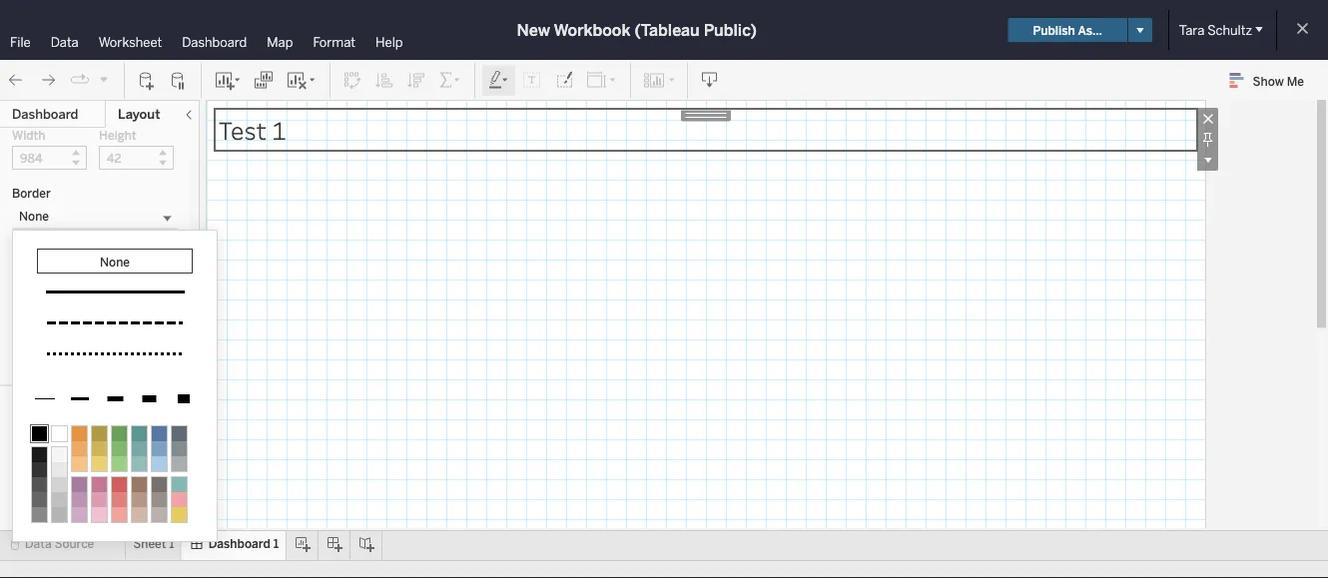 Task type: describe. For each thing, give the bounding box(es) containing it.
sheet
[[133, 537, 166, 551]]

0 horizontal spatial test
[[95, 483, 118, 497]]

#998f8c cell
[[152, 492, 167, 507]]

sort ascending image
[[374, 70, 394, 90]]

#79706e cell
[[152, 477, 167, 492]]

layout
[[118, 106, 160, 122]]

highlight image
[[487, 70, 510, 90]]

width
[[12, 128, 45, 143]]

as...
[[1078, 23, 1102, 37]]

new worksheet image
[[214, 70, 242, 90]]

test 1 heading
[[219, 113, 1193, 147]]

#bab0ac cell
[[152, 507, 167, 522]]

#d4a6c8 cell
[[72, 507, 87, 522]]

#d37295 cell
[[92, 477, 107, 492]]

1 horizontal spatial replay animation image
[[98, 73, 110, 85]]

collapse image
[[183, 109, 195, 121]]

none button for background
[[12, 264, 178, 293]]

schultz
[[1207, 22, 1252, 38]]

new data source image
[[137, 70, 157, 90]]

#b4b4b4 cell
[[52, 507, 67, 522]]

public)
[[704, 20, 757, 39]]

show
[[1253, 74, 1284, 88]]

#f28e2b cell
[[72, 426, 87, 441]]

sort descending image
[[406, 70, 426, 90]]

fit image
[[586, 70, 618, 90]]

redo image
[[38, 70, 58, 90]]

1 inside item hierarchy dashboard 1
[[76, 418, 81, 433]]

download image
[[700, 70, 720, 90]]

#e799b3 cell
[[92, 492, 107, 507]]

#a0cbe8 cell
[[152, 456, 167, 471]]

#555555 cell
[[32, 477, 47, 492]]

#f1ce63 cell
[[92, 456, 107, 471]]

undo image
[[6, 70, 26, 90]]

test inside heading
[[219, 113, 267, 146]]

1 4 from the left
[[58, 349, 65, 364]]

container
[[124, 460, 180, 474]]

height
[[99, 128, 136, 143]]

#86bcb6 cell
[[132, 456, 147, 471]]

#b07aa1 cell
[[72, 477, 87, 492]]

more options image
[[1197, 150, 1218, 171]]

1 vertical spatial tiled
[[99, 506, 127, 520]]

#ff9da7 cell
[[172, 492, 187, 507]]

#c290b4 cell
[[72, 492, 87, 507]]

worksheet
[[99, 34, 162, 50]]

padding
[[47, 309, 93, 324]]

#f5f5f5 cell
[[52, 447, 67, 462]]

#666666 cell
[[32, 492, 47, 507]]

item
[[12, 398, 38, 412]]

0 horizontal spatial replay animation image
[[70, 70, 90, 90]]

vertical container
[[79, 460, 180, 474]]

#606b76 cell
[[172, 426, 187, 441]]

#72b966 cell
[[112, 441, 127, 456]]

new workbook (tableau public)
[[517, 20, 757, 39]]

data source
[[25, 537, 94, 551]]

me
[[1287, 74, 1304, 88]]

#ffbe7d cell
[[72, 456, 87, 471]]

#333333 cell
[[32, 462, 47, 477]]

vertical
[[79, 460, 121, 474]]

show me
[[1253, 74, 1304, 88]]

publish as...
[[1033, 23, 1102, 37]]

1 vertical spatial none
[[100, 255, 130, 269]]

show me button
[[1221, 65, 1322, 96]]

outer
[[12, 309, 44, 324]]

help
[[376, 34, 403, 50]]

data for data
[[51, 34, 79, 50]]

0 horizontal spatial test 1
[[95, 483, 126, 497]]

border
[[12, 186, 51, 201]]

1 inside heading
[[272, 113, 286, 146]]



Task type: locate. For each thing, give the bounding box(es) containing it.
sheet 1
[[133, 537, 174, 551]]

#59a14f cell
[[112, 426, 127, 441]]

1 horizontal spatial tiled
[[99, 506, 127, 520]]

totals image
[[438, 70, 462, 90]]

#898989 cell
[[32, 507, 47, 522]]

data
[[51, 34, 79, 50], [25, 537, 52, 551]]

4 down padding
[[58, 349, 65, 364]]

#9d7660 cell
[[132, 477, 147, 492]]

0 horizontal spatial tiled
[[59, 437, 87, 451]]

test
[[219, 113, 267, 146], [95, 483, 118, 497]]

0 vertical spatial test
[[219, 113, 267, 146]]

pause auto updates image
[[169, 70, 189, 90]]

1 vertical spatial data
[[25, 537, 52, 551]]

(tableau
[[634, 20, 700, 39]]

Width text field
[[12, 146, 87, 170]]

#000000 cell
[[32, 426, 47, 441]]

data down #898989 cell
[[25, 537, 52, 551]]

item hierarchy dashboard 1
[[12, 398, 95, 433]]

background
[[12, 246, 80, 260]]

1 vertical spatial none button
[[12, 264, 178, 293]]

#f9a655 cell
[[72, 441, 87, 456]]

test down new worksheet 'icon'
[[219, 113, 267, 146]]

tara
[[1179, 22, 1204, 38]]

test down vertical
[[95, 483, 118, 497]]

publish
[[1033, 23, 1075, 37]]

#8cd17d cell
[[112, 456, 127, 471]]

#ff9d9a cell
[[112, 507, 127, 522]]

show/hide cards image
[[643, 70, 675, 90]]

#a7acad cell
[[172, 456, 187, 471]]

#ffffff cell
[[52, 426, 67, 441]]

3 4 from the left
[[135, 349, 142, 364]]

1 none button from the top
[[12, 205, 178, 230]]

outer padding
[[12, 309, 93, 324]]

none button up padding
[[12, 264, 178, 293]]

format workbook image
[[554, 70, 574, 90]]

replay animation image
[[70, 70, 90, 90], [98, 73, 110, 85]]

#d3b348 cell
[[92, 441, 107, 456]]

dashboard inside item hierarchy dashboard 1
[[12, 418, 73, 433]]

#fabfd2 cell
[[92, 507, 107, 522]]

0 vertical spatial data
[[51, 34, 79, 50]]

fix height image
[[1197, 129, 1218, 150]]

2 vertical spatial none
[[19, 273, 49, 288]]

none for border
[[19, 210, 49, 224]]

show labels image
[[522, 70, 542, 90]]

0 vertical spatial none
[[19, 210, 49, 224]]

#e15759 cell
[[112, 477, 127, 492]]

data for data source
[[25, 537, 52, 551]]

data up redo icon
[[51, 34, 79, 50]]

replay animation image right redo icon
[[70, 70, 90, 90]]

none down border
[[19, 210, 49, 224]]

none
[[19, 210, 49, 224], [100, 255, 130, 269], [19, 273, 49, 288]]

format
[[313, 34, 356, 50]]

#d7b5a6 cell
[[132, 507, 147, 522]]

clear sheet image
[[286, 70, 318, 90]]

4 up #b6992d cell
[[96, 349, 104, 364]]

dashboard
[[182, 34, 247, 50], [12, 106, 78, 122], [12, 418, 73, 433], [208, 537, 270, 551]]

tiled left #d7b5a6 cell
[[99, 506, 127, 520]]

1
[[272, 113, 286, 146], [76, 418, 81, 433], [121, 483, 126, 497], [169, 537, 174, 551], [273, 537, 279, 551]]

none for background
[[19, 273, 49, 288]]

dashboard 1
[[208, 537, 279, 551]]

#1b1b1b cell
[[32, 447, 47, 462]]

4 up #499894 cell
[[135, 349, 142, 364]]

test 1 application
[[200, 100, 1326, 578]]

workbook
[[554, 20, 630, 39]]

#ba9582 cell
[[132, 492, 147, 507]]

test 1
[[219, 113, 286, 146], [95, 483, 126, 497]]

map
[[267, 34, 293, 50]]

hierarchy
[[41, 398, 95, 412]]

test 1 down vertical
[[95, 483, 126, 497]]

#76b7b2 cell
[[172, 477, 187, 492]]

new
[[517, 20, 550, 39]]

1 horizontal spatial test
[[219, 113, 267, 146]]

#e6e6e6 cell
[[52, 462, 67, 477]]

tara schultz
[[1179, 22, 1252, 38]]

none button up background
[[12, 205, 178, 230]]

2 4 from the left
[[96, 349, 104, 364]]

duplicate image
[[254, 70, 274, 90]]

0 horizontal spatial 4
[[58, 349, 65, 364]]

#b6992d cell
[[92, 426, 107, 441]]

1 horizontal spatial test 1
[[219, 113, 286, 146]]

none right background
[[100, 255, 130, 269]]

#75a1c7 cell
[[152, 441, 167, 456]]

#edc948 cell
[[172, 507, 187, 522]]

0 vertical spatial none button
[[12, 205, 178, 230]]

Height text field
[[99, 146, 174, 170]]

1 vertical spatial test
[[95, 483, 118, 497]]

none button
[[12, 205, 178, 230], [12, 264, 178, 293]]

replay animation image left new data source icon
[[98, 73, 110, 85]]

test 1 inside heading
[[219, 113, 286, 146]]

none down background
[[19, 273, 49, 288]]

#f17b79 cell
[[112, 492, 127, 507]]

4
[[58, 349, 65, 364], [96, 349, 104, 364], [135, 349, 142, 364]]

grid
[[31, 425, 199, 523]]

remove from dashboard image
[[1197, 108, 1218, 129]]

1 horizontal spatial 4
[[96, 349, 104, 364]]

2 none button from the top
[[12, 264, 178, 293]]

tiled up #ffbe7d cell
[[59, 437, 87, 451]]

#499894 cell
[[132, 426, 147, 441]]

2 horizontal spatial 4
[[135, 349, 142, 364]]

1 vertical spatial test 1
[[95, 483, 126, 497]]

publish as... button
[[1008, 18, 1127, 42]]

source
[[54, 537, 94, 551]]

#4e79a7 cell
[[152, 426, 167, 441]]

0 vertical spatial test 1
[[219, 113, 286, 146]]

0 vertical spatial tiled
[[59, 437, 87, 451]]

tiled
[[59, 437, 87, 451], [99, 506, 127, 520]]

#69aaa5 cell
[[132, 441, 147, 456]]

swap rows and columns image
[[342, 70, 362, 90]]

none button for border
[[12, 205, 178, 230]]

test 1 down duplicate icon
[[219, 113, 286, 146]]

#818b91 cell
[[172, 441, 187, 456]]

#c0c0c0 cell
[[52, 492, 67, 507]]

#d4d4d4 cell
[[52, 477, 67, 492]]

file
[[10, 34, 31, 50]]



Task type: vqa. For each thing, say whether or not it's contained in the screenshot.
Test
yes



